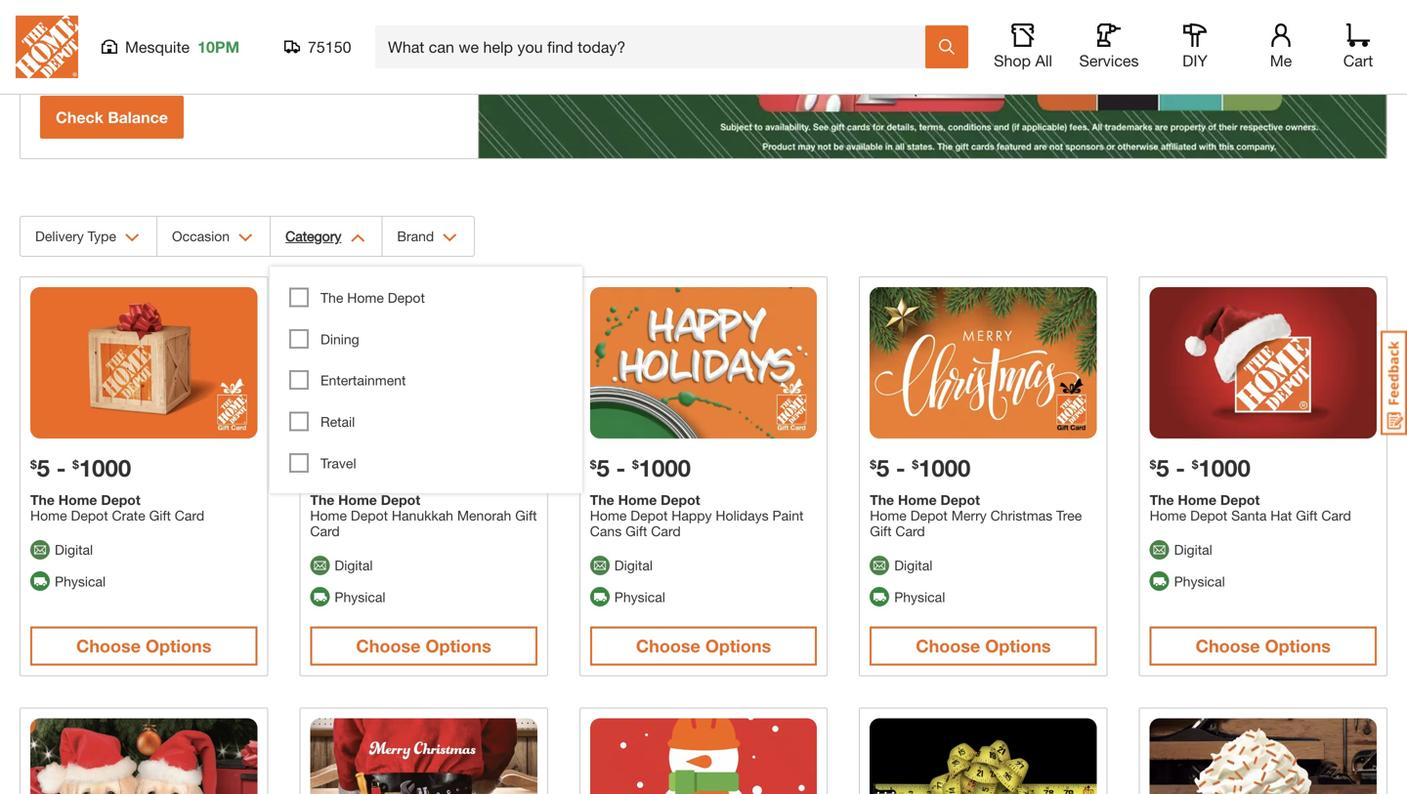 Task type: vqa. For each thing, say whether or not it's contained in the screenshot.
Santa Choose
yes



Task type: locate. For each thing, give the bounding box(es) containing it.
2 open arrow image from the left
[[239, 234, 253, 242]]

the inside "the home depot home depot hanukkah menorah gift card"
[[310, 492, 335, 508]]

8 $ from the left
[[1150, 458, 1156, 471]]

4 $ 5 - $ 1000 from the left
[[1150, 454, 1251, 482]]

digital image for home depot happy holidays paint cans gift card
[[590, 556, 610, 575]]

gift
[[149, 508, 171, 524], [515, 508, 537, 524], [1296, 508, 1318, 524], [626, 523, 647, 539], [870, 523, 892, 539]]

type
[[88, 228, 116, 244]]

open arrow image inside occasion link
[[239, 234, 253, 242]]

$ 5 - $ 1000 up the home depot home depot santa hat gift card
[[1150, 454, 1251, 482]]

digital down cans
[[615, 557, 653, 574]]

open arrow image right the occasion
[[239, 234, 253, 242]]

5 options from the left
[[1265, 636, 1331, 657]]

choose options for happy
[[636, 636, 771, 657]]

the down 5 - $
[[310, 492, 335, 508]]

card right cans
[[651, 523, 681, 539]]

card
[[175, 508, 204, 524], [1322, 508, 1351, 524], [310, 523, 340, 539], [651, 523, 681, 539], [896, 523, 925, 539]]

open arrow image right brand
[[443, 234, 458, 242]]

delivery type
[[35, 228, 116, 244]]

3 5 from the left
[[597, 454, 610, 482]]

dining
[[321, 331, 359, 347]]

diy
[[1183, 51, 1208, 70]]

2 $ from the left
[[72, 458, 79, 471]]

2 choose options button from the left
[[310, 627, 537, 666]]

card left merry
[[896, 523, 925, 539]]

gift inside the home depot home depot crate gift card
[[149, 508, 171, 524]]

choose options for crate
[[76, 636, 211, 657]]

physical
[[55, 573, 106, 590], [1174, 573, 1225, 590], [335, 589, 386, 605], [615, 589, 665, 605], [894, 589, 945, 605]]

home depot crate gift card image
[[30, 287, 257, 439]]

choose options button
[[30, 627, 257, 666], [310, 627, 537, 666], [590, 627, 817, 666], [870, 627, 1097, 666], [1150, 627, 1377, 666]]

me
[[1270, 51, 1292, 70]]

gift inside "the home depot home depot happy holidays paint cans gift card"
[[626, 523, 647, 539]]

open arrow image inside delivery type link
[[125, 234, 140, 242]]

9 $ from the left
[[1192, 458, 1199, 471]]

1 $ from the left
[[30, 458, 37, 471]]

check
[[56, 108, 104, 127]]

4 open arrow image from the left
[[443, 234, 458, 242]]

3 - from the left
[[616, 454, 626, 482]]

3 choose options from the left
[[636, 636, 771, 657]]

depot
[[388, 290, 425, 306], [101, 492, 141, 508], [381, 492, 420, 508], [661, 492, 700, 508], [941, 492, 980, 508], [1221, 492, 1260, 508], [71, 508, 108, 524], [351, 508, 388, 524], [631, 508, 668, 524], [911, 508, 948, 524], [1191, 508, 1228, 524]]

balance
[[108, 108, 168, 127]]

1 1000 from the left
[[79, 454, 131, 482]]

options for menorah
[[426, 636, 491, 657]]

services
[[1079, 51, 1139, 70]]

4 choose options button from the left
[[870, 627, 1097, 666]]

home depot happy holidays paint cans gift card image
[[590, 287, 817, 439]]

2 choose options from the left
[[356, 636, 491, 657]]

the for the home depot home depot happy holidays paint cans gift card
[[590, 492, 614, 508]]

6 $ from the left
[[870, 458, 877, 471]]

services button
[[1078, 23, 1141, 70]]

digital down "the home depot home depot hanukkah menorah gift card"
[[335, 557, 373, 574]]

the inside the home depot home depot santa hat gift card
[[1150, 492, 1174, 508]]

$
[[30, 458, 37, 471], [72, 458, 79, 471], [352, 458, 359, 471], [590, 458, 597, 471], [632, 458, 639, 471], [870, 458, 877, 471], [912, 458, 919, 471], [1150, 458, 1156, 471], [1192, 458, 1199, 471]]

1 $ 5 - $ 1000 from the left
[[30, 454, 131, 482]]

4 1000 from the left
[[1199, 454, 1251, 482]]

physical image for the home depot home depot happy holidays paint cans gift card
[[590, 588, 610, 607]]

- up cans
[[616, 454, 626, 482]]

the up dining
[[321, 290, 343, 306]]

$ 5 - $ 1000 up the "happy"
[[590, 454, 691, 482]]

digital for the home depot home depot santa hat gift card
[[1174, 542, 1213, 558]]

4 choose from the left
[[916, 636, 981, 657]]

3 open arrow image from the left
[[350, 234, 365, 242]]

3 $ 5 - $ 1000 from the left
[[870, 454, 971, 482]]

check balance link
[[40, 96, 184, 139]]

gift inside the home depot home depot merry christmas tree gift card
[[870, 523, 892, 539]]

1000
[[79, 454, 131, 482], [639, 454, 691, 482], [919, 454, 971, 482], [1199, 454, 1251, 482]]

3 1000 from the left
[[919, 454, 971, 482]]

$ 5 - $ 1000 for crate
[[30, 454, 131, 482]]

4 5 from the left
[[877, 454, 890, 482]]

open arrow image right type
[[125, 234, 140, 242]]

What can we help you find today? search field
[[388, 26, 925, 67]]

- down the retail
[[336, 454, 346, 482]]

merry
[[952, 508, 987, 524]]

choose options
[[76, 636, 211, 657], [356, 636, 491, 657], [636, 636, 771, 657], [916, 636, 1051, 657], [1196, 636, 1331, 657]]

gift right crate
[[149, 508, 171, 524]]

1 - from the left
[[56, 454, 66, 482]]

- up the home depot home depot merry christmas tree gift card
[[896, 454, 906, 482]]

physical for crate
[[55, 573, 106, 590]]

open arrow image
[[125, 234, 140, 242], [239, 234, 253, 242], [350, 234, 365, 242], [443, 234, 458, 242]]

gift left merry
[[870, 523, 892, 539]]

gift right 'menorah'
[[515, 508, 537, 524]]

check balance
[[56, 108, 168, 127]]

choose options button for crate
[[30, 627, 257, 666]]

1000 up the home depot home depot crate gift card
[[79, 454, 131, 482]]

digital image for home depot merry christmas tree gift card
[[870, 556, 890, 575]]

digital for the home depot home depot hanukkah menorah gift card
[[335, 557, 373, 574]]

the inside "the home depot home depot happy holidays paint cans gift card"
[[590, 492, 614, 508]]

3 $ from the left
[[352, 458, 359, 471]]

1 choose from the left
[[76, 636, 141, 657]]

open arrow image inside the category link
[[350, 234, 365, 242]]

the inside the home depot home depot crate gift card
[[30, 492, 55, 508]]

options
[[146, 636, 211, 657], [426, 636, 491, 657], [705, 636, 771, 657], [985, 636, 1051, 657], [1265, 636, 1331, 657]]

crate
[[112, 508, 145, 524]]

options for hat
[[1265, 636, 1331, 657]]

$ 5 - $ 1000 for merry
[[870, 454, 971, 482]]

2 1000 from the left
[[639, 454, 691, 482]]

$ 5 - $ 1000
[[30, 454, 131, 482], [590, 454, 691, 482], [870, 454, 971, 482], [1150, 454, 1251, 482]]

image for give the gift of doing image
[[479, 0, 1387, 158]]

1 open arrow image from the left
[[125, 234, 140, 242]]

2 $ 5 - $ 1000 from the left
[[590, 454, 691, 482]]

$ inside 5 - $
[[352, 458, 359, 471]]

$ 5 - $ 1000 up merry
[[870, 454, 971, 482]]

card inside the home depot home depot merry christmas tree gift card
[[896, 523, 925, 539]]

the for the home depot home depot santa hat gift card
[[1150, 492, 1174, 508]]

home depot merry christmas tree gift card image
[[870, 287, 1097, 439]]

2 choose from the left
[[356, 636, 421, 657]]

5 choose options from the left
[[1196, 636, 1331, 657]]

choose for merry
[[916, 636, 981, 657]]

1 choose options from the left
[[76, 636, 211, 657]]

card right hat
[[1322, 508, 1351, 524]]

4 options from the left
[[985, 636, 1051, 657]]

physical for happy
[[615, 589, 665, 605]]

the
[[321, 290, 343, 306], [30, 492, 55, 508], [310, 492, 335, 508], [590, 492, 614, 508], [870, 492, 894, 508], [1150, 492, 1174, 508]]

2 - from the left
[[336, 454, 346, 482]]

home
[[347, 290, 384, 306], [58, 492, 97, 508], [338, 492, 377, 508], [618, 492, 657, 508], [898, 492, 937, 508], [1178, 492, 1217, 508], [30, 508, 67, 524], [310, 508, 347, 524], [590, 508, 627, 524], [870, 508, 907, 524], [1150, 508, 1187, 524]]

- up the home depot home depot crate gift card
[[56, 454, 66, 482]]

1000 up the home depot home depot santa hat gift card
[[1199, 454, 1251, 482]]

the up digital icon
[[1150, 492, 1174, 508]]

digital down the home depot home depot merry christmas tree gift card
[[894, 557, 933, 574]]

4 choose options from the left
[[916, 636, 1051, 657]]

digital image
[[30, 540, 50, 560], [310, 556, 330, 575], [590, 556, 610, 575], [870, 556, 890, 575]]

gift right cans
[[626, 523, 647, 539]]

choose for santa
[[1196, 636, 1260, 657]]

open arrow image for category
[[350, 234, 365, 242]]

1000 for merry
[[919, 454, 971, 482]]

home depot hanukkah menorah gift card image
[[310, 287, 537, 439]]

-
[[56, 454, 66, 482], [336, 454, 346, 482], [616, 454, 626, 482], [896, 454, 906, 482], [1176, 454, 1186, 482]]

5 - from the left
[[1176, 454, 1186, 482]]

the up cans
[[590, 492, 614, 508]]

shop all
[[994, 51, 1053, 70]]

1000 up the "happy"
[[639, 454, 691, 482]]

retail
[[321, 414, 355, 430]]

5 5 from the left
[[1156, 454, 1170, 482]]

open arrow image right category
[[350, 234, 365, 242]]

physical image
[[1150, 572, 1169, 591], [310, 588, 330, 607], [590, 588, 610, 607], [870, 588, 890, 607]]

the inside the home depot home depot merry christmas tree gift card
[[870, 492, 894, 508]]

3 choose from the left
[[636, 636, 701, 657]]

$ 5 - $ 1000 up the home depot home depot crate gift card
[[30, 454, 131, 482]]

digital image for home depot hanukkah menorah gift card
[[310, 556, 330, 575]]

open arrow image inside the brand link
[[443, 234, 458, 242]]

$ 5 - $ 1000 for santa
[[1150, 454, 1251, 482]]

5 for the home depot home depot santa hat gift card
[[1156, 454, 1170, 482]]

5 choose options button from the left
[[1150, 627, 1377, 666]]

- for the home depot home depot santa hat gift card
[[1176, 454, 1186, 482]]

gift right hat
[[1296, 508, 1318, 524]]

4 - from the left
[[896, 454, 906, 482]]

card down 5 - $
[[310, 523, 340, 539]]

- up the home depot home depot santa hat gift card
[[1176, 454, 1186, 482]]

1 choose options button from the left
[[30, 627, 257, 666]]

the left merry
[[870, 492, 894, 508]]

1 5 from the left
[[37, 454, 50, 482]]

1000 up merry
[[919, 454, 971, 482]]

choose
[[76, 636, 141, 657], [356, 636, 421, 657], [636, 636, 701, 657], [916, 636, 981, 657], [1196, 636, 1260, 657]]

brand
[[397, 228, 434, 244]]

open arrow image for occasion
[[239, 234, 253, 242]]

5
[[37, 454, 50, 482], [317, 454, 330, 482], [597, 454, 610, 482], [877, 454, 890, 482], [1156, 454, 1170, 482]]

cans
[[590, 523, 622, 539]]

physical image
[[30, 572, 50, 591]]

- for the home depot home depot crate gift card
[[56, 454, 66, 482]]

the home depot home depot santa hat gift card
[[1150, 492, 1351, 524]]

4 $ from the left
[[590, 458, 597, 471]]

digital
[[55, 542, 93, 558], [1174, 542, 1213, 558], [335, 557, 373, 574], [615, 557, 653, 574], [894, 557, 933, 574]]

the home depot logo image
[[16, 16, 78, 78]]

$ 5 - $ 1000 for happy
[[590, 454, 691, 482]]

card right crate
[[175, 508, 204, 524]]

3 choose options button from the left
[[590, 627, 817, 666]]

5 choose from the left
[[1196, 636, 1260, 657]]

2 options from the left
[[426, 636, 491, 657]]

digital down the home depot home depot crate gift card
[[55, 542, 93, 558]]

digital right digital icon
[[1174, 542, 1213, 558]]

choose for hanukkah
[[356, 636, 421, 657]]

3 options from the left
[[705, 636, 771, 657]]

hanukkah
[[392, 508, 453, 524]]

1 options from the left
[[146, 636, 211, 657]]

5 for the home depot home depot merry christmas tree gift card
[[877, 454, 890, 482]]

digital for the home depot home depot crate gift card
[[55, 542, 93, 558]]

christmas
[[991, 508, 1053, 524]]

open arrow image for delivery type
[[125, 234, 140, 242]]

card inside "the home depot home depot hanukkah menorah gift card"
[[310, 523, 340, 539]]

the up physical icon
[[30, 492, 55, 508]]



Task type: describe. For each thing, give the bounding box(es) containing it.
- for the home depot home depot merry christmas tree gift card
[[896, 454, 906, 482]]

choose options button for santa
[[1150, 627, 1377, 666]]

entertainment
[[321, 373, 406, 389]]

shop
[[994, 51, 1031, 70]]

brand link
[[383, 217, 474, 256]]

paint
[[773, 508, 804, 524]]

the home depot home depot happy holidays paint cans gift card
[[590, 492, 804, 539]]

travel
[[321, 455, 356, 471]]

10pm
[[198, 38, 240, 56]]

the home depot
[[321, 290, 425, 306]]

gift inside the home depot home depot santa hat gift card
[[1296, 508, 1318, 524]]

mesquite
[[125, 38, 190, 56]]

delivery
[[35, 228, 84, 244]]

the home depot home depot crate gift card
[[30, 492, 204, 524]]

feedback link image
[[1381, 330, 1407, 436]]

physical image for the home depot home depot merry christmas tree gift card
[[870, 588, 890, 607]]

- for the home depot home depot happy holidays paint cans gift card
[[616, 454, 626, 482]]

digital for the home depot home depot happy holidays paint cans gift card
[[615, 557, 653, 574]]

choose for crate
[[76, 636, 141, 657]]

physical for santa
[[1174, 573, 1225, 590]]

1000 for santa
[[1199, 454, 1251, 482]]

cart
[[1344, 51, 1373, 70]]

the home depot home depot hanukkah menorah gift card
[[310, 492, 537, 539]]

digital image
[[1150, 540, 1169, 560]]

choose options button for hanukkah
[[310, 627, 537, 666]]

happy
[[672, 508, 712, 524]]

physical image for the home depot home depot hanukkah menorah gift card
[[310, 588, 330, 607]]

category link
[[271, 217, 382, 256]]

hat
[[1271, 508, 1292, 524]]

the home depot home depot merry christmas tree gift card
[[870, 492, 1082, 539]]

2 5 from the left
[[317, 454, 330, 482]]

category
[[285, 228, 341, 244]]

me button
[[1250, 23, 1313, 70]]

the for the home depot home depot merry christmas tree gift card
[[870, 492, 894, 508]]

the for the home depot home depot crate gift card
[[30, 492, 55, 508]]

occasion
[[172, 228, 230, 244]]

all
[[1035, 51, 1053, 70]]

choose for happy
[[636, 636, 701, 657]]

mesquite 10pm
[[125, 38, 240, 56]]

75150
[[308, 38, 351, 56]]

7 $ from the left
[[912, 458, 919, 471]]

open arrow image for brand
[[443, 234, 458, 242]]

tree
[[1057, 508, 1082, 524]]

5 $ from the left
[[632, 458, 639, 471]]

digital for the home depot home depot merry christmas tree gift card
[[894, 557, 933, 574]]

santa
[[1232, 508, 1267, 524]]

5 - $
[[317, 454, 359, 482]]

cart link
[[1337, 23, 1380, 70]]

choose options button for happy
[[590, 627, 817, 666]]

choose options for hanukkah
[[356, 636, 491, 657]]

gift inside "the home depot home depot hanukkah menorah gift card"
[[515, 508, 537, 524]]

occasion link
[[157, 217, 270, 256]]

digital image for home depot crate gift card
[[30, 540, 50, 560]]

options for gift
[[146, 636, 211, 657]]

delivery type link
[[21, 217, 156, 256]]

physical for merry
[[894, 589, 945, 605]]

holidays
[[716, 508, 769, 524]]

1000 for happy
[[639, 454, 691, 482]]

5 for the home depot home depot happy holidays paint cans gift card
[[597, 454, 610, 482]]

options for holidays
[[705, 636, 771, 657]]

diy button
[[1164, 23, 1227, 70]]

5 for the home depot home depot crate gift card
[[37, 454, 50, 482]]

the for the home depot
[[321, 290, 343, 306]]

physical image for the home depot home depot santa hat gift card
[[1150, 572, 1169, 591]]

the for the home depot home depot hanukkah menorah gift card
[[310, 492, 335, 508]]

physical for hanukkah
[[335, 589, 386, 605]]

card inside the home depot home depot santa hat gift card
[[1322, 508, 1351, 524]]

75150 button
[[284, 37, 352, 57]]

shop all button
[[992, 23, 1055, 70]]

options for christmas
[[985, 636, 1051, 657]]

choose options for merry
[[916, 636, 1051, 657]]

choose options for santa
[[1196, 636, 1331, 657]]

card inside "the home depot home depot happy holidays paint cans gift card"
[[651, 523, 681, 539]]

choose options button for merry
[[870, 627, 1097, 666]]

card inside the home depot home depot crate gift card
[[175, 508, 204, 524]]

menorah
[[457, 508, 511, 524]]

home depot santa hat gift card image
[[1150, 287, 1377, 439]]

1000 for crate
[[79, 454, 131, 482]]



